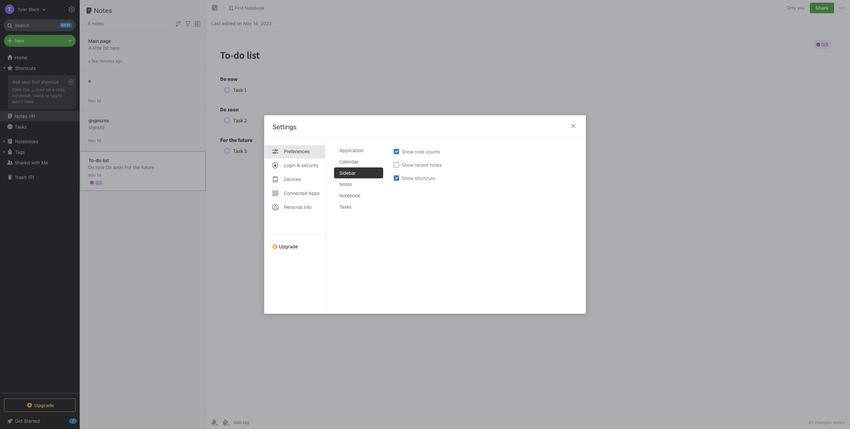 Task type: locate. For each thing, give the bounding box(es) containing it.
2 nov 14 from the top
[[88, 138, 101, 143]]

0 vertical spatial show
[[402, 149, 414, 155]]

notebooks
[[15, 139, 38, 144]]

1 vertical spatial 4
[[31, 113, 34, 119]]

2 vertical spatial 14
[[97, 173, 101, 178]]

do down to-
[[88, 165, 94, 170]]

notebook right the first
[[245, 5, 265, 10]]

apps
[[309, 191, 320, 196]]

do down "list"
[[106, 165, 112, 170]]

2 vertical spatial show
[[402, 176, 414, 181]]

None search field
[[9, 19, 71, 31]]

1 horizontal spatial tasks
[[340, 204, 352, 210]]

tab list
[[265, 139, 326, 314], [334, 145, 389, 314]]

0/3
[[96, 181, 102, 186]]

show right show shortcuts checkbox
[[402, 176, 414, 181]]

show right "show note counts" checkbox
[[402, 149, 414, 155]]

0 vertical spatial tasks
[[15, 124, 27, 130]]

4 up main
[[88, 21, 91, 26]]

) inside notes ( 4 )
[[34, 113, 35, 119]]

nov 14 down sfgnsfd
[[88, 138, 101, 143]]

a
[[88, 59, 91, 64], [52, 87, 55, 92]]

2 vertical spatial notes
[[340, 182, 352, 187]]

notes down the counts
[[430, 162, 442, 168]]

shared with me
[[15, 160, 48, 166]]

4
[[88, 21, 91, 26], [31, 113, 34, 119]]

future
[[141, 165, 154, 170]]

notebook,
[[12, 93, 32, 98]]

show right show recent notes checkbox
[[402, 162, 414, 168]]

2 show from the top
[[402, 162, 414, 168]]

tab list for calendar
[[265, 139, 326, 314]]

1 vertical spatial notes
[[430, 162, 442, 168]]

tab list for show note counts
[[334, 145, 389, 314]]

tasks inside button
[[15, 124, 27, 130]]

4 inside notes ( 4 )
[[31, 113, 34, 119]]

application tab
[[334, 145, 383, 156]]

( for trash
[[28, 175, 30, 180]]

1 horizontal spatial notes
[[94, 7, 112, 14]]

for
[[125, 165, 132, 170]]

0 horizontal spatial 4
[[31, 113, 34, 119]]

nov 14 up the gngnsrns
[[88, 99, 101, 104]]

show note counts
[[402, 149, 440, 155]]

0 vertical spatial 4
[[88, 21, 91, 26]]

on right edited
[[237, 20, 242, 26]]

sidebar tab
[[334, 168, 383, 179]]

shortcut
[[41, 79, 59, 85]]

14 down sfgnsfd
[[97, 138, 101, 143]]

do
[[96, 158, 101, 163]]

ago
[[116, 59, 123, 64]]

only you
[[787, 5, 805, 10]]

calendar tab
[[334, 157, 383, 167]]

1 horizontal spatial upgrade
[[279, 244, 298, 250]]

a
[[88, 45, 91, 51]]

1 vertical spatial a
[[52, 87, 55, 92]]

all changes saved
[[809, 421, 845, 426]]

upgrade inside tab list
[[279, 244, 298, 250]]

0 horizontal spatial upgrade button
[[4, 399, 76, 413]]

trash ( 0 )
[[15, 175, 34, 180]]

group
[[0, 73, 79, 112]]

group containing add your first shortcut
[[0, 73, 79, 112]]

now
[[96, 165, 105, 170]]

shortcuts
[[15, 65, 36, 71]]

14
[[97, 99, 101, 104], [97, 138, 101, 143], [97, 173, 101, 178]]

nov inside note window element
[[243, 20, 252, 26]]

14 up 0/3
[[97, 173, 101, 178]]

tasks
[[15, 124, 27, 130], [340, 204, 352, 210]]

sidebar
[[340, 170, 356, 176]]

notebook
[[245, 5, 265, 10], [340, 193, 361, 199]]

the right for
[[133, 165, 140, 170]]

0 horizontal spatial notes
[[92, 21, 104, 26]]

Show shortcuts checkbox
[[394, 176, 399, 181]]

1 14 from the top
[[97, 99, 101, 104]]

1 horizontal spatial 4
[[88, 21, 91, 26]]

tree containing home
[[0, 52, 80, 393]]

1 horizontal spatial the
[[133, 165, 140, 170]]

to-do list do now do soon for the future
[[88, 158, 154, 170]]

show for show recent notes
[[402, 162, 414, 168]]

14 for e
[[97, 99, 101, 104]]

a up "tag"
[[52, 87, 55, 92]]

2 horizontal spatial notes
[[340, 182, 352, 187]]

tab list containing preferences
[[265, 139, 326, 314]]

0 vertical spatial the
[[23, 87, 30, 92]]

nov left 14,
[[243, 20, 252, 26]]

tasks down notes ( 4 )
[[15, 124, 27, 130]]

2 vertical spatial nov 14
[[88, 173, 101, 178]]

0 horizontal spatial tasks
[[15, 124, 27, 130]]

info
[[304, 205, 312, 210]]

settings image
[[68, 5, 76, 13]]

1 vertical spatial notebook
[[340, 193, 361, 199]]

page
[[100, 38, 111, 44]]

notes inside notes ( 4 )
[[15, 113, 27, 119]]

add a reminder image
[[210, 419, 218, 427]]

0 horizontal spatial notebook
[[245, 5, 265, 10]]

0 horizontal spatial a
[[52, 87, 55, 92]]

0 horizontal spatial do
[[88, 165, 94, 170]]

expand note image
[[211, 4, 219, 12]]

1 vertical spatial the
[[133, 165, 140, 170]]

add
[[12, 79, 20, 85]]

it
[[21, 99, 23, 104]]

first
[[32, 79, 40, 85]]

tab list containing application
[[334, 145, 389, 314]]

nov 14
[[88, 99, 101, 104], [88, 138, 101, 143], [88, 173, 101, 178]]

0 vertical spatial )
[[34, 113, 35, 119]]

note list element
[[80, 0, 206, 430]]

show for show shortcuts
[[402, 176, 414, 181]]

1 horizontal spatial on
[[237, 20, 242, 26]]

devices
[[284, 177, 301, 182]]

login & security
[[284, 163, 319, 168]]

0 vertical spatial upgrade button
[[265, 235, 326, 253]]

a inside note list element
[[88, 59, 91, 64]]

a left few
[[88, 59, 91, 64]]

1 horizontal spatial upgrade button
[[265, 235, 326, 253]]

1 vertical spatial upgrade button
[[4, 399, 76, 413]]

bit
[[103, 45, 109, 51]]

0 vertical spatial (
[[29, 113, 31, 119]]

notes down sidebar
[[340, 182, 352, 187]]

1 show from the top
[[402, 149, 414, 155]]

3 14 from the top
[[97, 173, 101, 178]]

connected
[[284, 191, 308, 196]]

notes inside note list element
[[92, 21, 104, 26]]

) up tasks button
[[34, 113, 35, 119]]

1 vertical spatial upgrade
[[34, 403, 54, 409]]

main page a little bit here
[[88, 38, 120, 51]]

all
[[809, 421, 814, 426]]

counts
[[426, 149, 440, 155]]

note window element
[[206, 0, 851, 430]]

icon
[[36, 87, 45, 92]]

group inside tree
[[0, 73, 79, 112]]

0 vertical spatial notes
[[92, 21, 104, 26]]

1 horizontal spatial notebook
[[340, 193, 361, 199]]

1 horizontal spatial a
[[88, 59, 91, 64]]

tasks inside tab
[[340, 204, 352, 210]]

the left "..." on the top of the page
[[23, 87, 30, 92]]

notes tab
[[334, 179, 383, 190]]

1 vertical spatial 14
[[97, 138, 101, 143]]

last
[[212, 20, 221, 26]]

) right trash
[[33, 175, 34, 180]]

(
[[29, 113, 31, 119], [28, 175, 30, 180]]

1 vertical spatial tasks
[[340, 204, 352, 210]]

tasks down the notebook "tab"
[[340, 204, 352, 210]]

preferences
[[284, 149, 310, 155]]

1 horizontal spatial do
[[106, 165, 112, 170]]

1 vertical spatial (
[[28, 175, 30, 180]]

show
[[402, 149, 414, 155], [402, 162, 414, 168], [402, 176, 414, 181]]

0
[[30, 175, 33, 180]]

3 show from the top
[[402, 176, 414, 181]]

0 vertical spatial a
[[88, 59, 91, 64]]

nov 14 for e
[[88, 99, 101, 104]]

0 vertical spatial upgrade
[[279, 244, 298, 250]]

)
[[34, 113, 35, 119], [33, 175, 34, 180]]

first notebook
[[235, 5, 265, 10]]

tree
[[0, 52, 80, 393]]

gngnsrns sfgnsfd
[[88, 118, 109, 130]]

1 vertical spatial show
[[402, 162, 414, 168]]

notes down it
[[15, 113, 27, 119]]

here.
[[25, 99, 35, 104]]

0 horizontal spatial on
[[46, 87, 51, 92]]

add your first shortcut
[[12, 79, 59, 85]]

notes up 4 notes
[[94, 7, 112, 14]]

shortcuts
[[415, 176, 435, 181]]

notes inside note list element
[[94, 7, 112, 14]]

4 notes
[[88, 21, 104, 26]]

1 nov 14 from the top
[[88, 99, 101, 104]]

expand notebooks image
[[2, 139, 7, 144]]

1 vertical spatial on
[[46, 87, 51, 92]]

( right trash
[[28, 175, 30, 180]]

1 vertical spatial )
[[33, 175, 34, 180]]

Note Editor text field
[[206, 32, 851, 416]]

notes
[[92, 21, 104, 26], [430, 162, 442, 168]]

2 14 from the top
[[97, 138, 101, 143]]

on up the or
[[46, 87, 51, 92]]

( inside notes ( 4 )
[[29, 113, 31, 119]]

soon
[[113, 165, 124, 170]]

3 nov 14 from the top
[[88, 173, 101, 178]]

0 horizontal spatial notes
[[15, 113, 27, 119]]

0 vertical spatial on
[[237, 20, 242, 26]]

0 vertical spatial notebook
[[245, 5, 265, 10]]

) inside trash ( 0 )
[[33, 175, 34, 180]]

notes up main
[[92, 21, 104, 26]]

0 vertical spatial notes
[[94, 7, 112, 14]]

nov 14 up 0/3
[[88, 173, 101, 178]]

1 vertical spatial nov 14
[[88, 138, 101, 143]]

last edited on nov 14, 2023
[[212, 20, 272, 26]]

saved
[[834, 421, 845, 426]]

( inside trash ( 0 )
[[28, 175, 30, 180]]

share button
[[810, 3, 835, 13]]

0 horizontal spatial tab list
[[265, 139, 326, 314]]

1 vertical spatial notes
[[15, 113, 27, 119]]

) for trash
[[33, 175, 34, 180]]

14 up the gngnsrns
[[97, 99, 101, 104]]

4 up tasks button
[[31, 113, 34, 119]]

security
[[302, 163, 319, 168]]

1 horizontal spatial tab list
[[334, 145, 389, 314]]

notebook down notes tab
[[340, 193, 361, 199]]

0 vertical spatial 14
[[97, 99, 101, 104]]

trash
[[15, 175, 26, 180]]

sfgnsfd
[[88, 125, 104, 130]]

( down here.
[[29, 113, 31, 119]]

upgrade
[[279, 244, 298, 250], [34, 403, 54, 409]]

0 vertical spatial nov 14
[[88, 99, 101, 104]]

a few minutes ago
[[88, 59, 123, 64]]



Task type: describe. For each thing, give the bounding box(es) containing it.
notebook tab
[[334, 190, 383, 201]]

edited
[[222, 20, 236, 26]]

you
[[798, 5, 805, 10]]

0 horizontal spatial the
[[23, 87, 30, 92]]

e
[[88, 78, 91, 84]]

shared
[[15, 160, 30, 166]]

note,
[[56, 87, 66, 92]]

first notebook button
[[227, 3, 267, 13]]

notes inside tab
[[340, 182, 352, 187]]

with
[[31, 160, 40, 166]]

&
[[297, 163, 300, 168]]

1 do from the left
[[88, 165, 94, 170]]

few
[[92, 59, 98, 64]]

gngnsrns
[[88, 118, 109, 123]]

14 for gngnsrns
[[97, 138, 101, 143]]

recent
[[415, 162, 429, 168]]

14,
[[253, 20, 259, 26]]

new
[[15, 38, 24, 44]]

changes
[[815, 421, 832, 426]]

stack
[[33, 93, 44, 98]]

Show recent notes checkbox
[[394, 162, 399, 168]]

click the ...
[[12, 87, 35, 92]]

list
[[103, 158, 109, 163]]

me
[[41, 160, 48, 166]]

calendar
[[340, 159, 359, 165]]

tag
[[51, 93, 57, 98]]

new button
[[4, 35, 76, 47]]

close image
[[570, 122, 578, 130]]

icon on a note, notebook, stack or tag to add it here.
[[12, 87, 66, 104]]

your
[[21, 79, 31, 85]]

shared with me link
[[0, 158, 79, 168]]

2 do from the left
[[106, 165, 112, 170]]

expand tags image
[[2, 150, 7, 155]]

Search text field
[[9, 19, 71, 31]]

the inside the 'to-do list do now do soon for the future'
[[133, 165, 140, 170]]

on inside icon on a note, notebook, stack or tag to add it here.
[[46, 87, 51, 92]]

notebooks link
[[0, 136, 79, 147]]

show for show note counts
[[402, 149, 414, 155]]

tasks tab
[[334, 202, 383, 213]]

nov 14 for gngnsrns
[[88, 138, 101, 143]]

settings
[[273, 123, 297, 131]]

minutes
[[100, 59, 114, 64]]

2023
[[261, 20, 272, 26]]

share
[[816, 5, 829, 11]]

home link
[[0, 52, 80, 63]]

to-
[[88, 158, 96, 163]]

first
[[235, 5, 244, 10]]

) for notes
[[34, 113, 35, 119]]

0 horizontal spatial upgrade
[[34, 403, 54, 409]]

tags
[[15, 149, 25, 155]]

to
[[58, 93, 62, 98]]

main
[[88, 38, 99, 44]]

add tag image
[[222, 419, 230, 427]]

notebook inside button
[[245, 5, 265, 10]]

show recent notes
[[402, 162, 442, 168]]

click
[[12, 87, 22, 92]]

nov down sfgnsfd
[[88, 138, 96, 143]]

a inside icon on a note, notebook, stack or tag to add it here.
[[52, 87, 55, 92]]

add
[[12, 99, 20, 104]]

or
[[45, 93, 50, 98]]

4 inside note list element
[[88, 21, 91, 26]]

tasks button
[[0, 122, 79, 132]]

...
[[31, 87, 35, 92]]

little
[[93, 45, 102, 51]]

Show note counts checkbox
[[394, 149, 399, 155]]

shortcuts button
[[0, 63, 79, 73]]

tags button
[[0, 147, 79, 158]]

application
[[340, 148, 364, 154]]

connected apps
[[284, 191, 320, 196]]

upgrade button inside tab list
[[265, 235, 326, 253]]

personal info
[[284, 205, 312, 210]]

login
[[284, 163, 296, 168]]

show shortcuts
[[402, 176, 435, 181]]

nov down e on the top left of page
[[88, 99, 96, 104]]

personal
[[284, 205, 303, 210]]

on inside note window element
[[237, 20, 242, 26]]

home
[[15, 55, 27, 60]]

note
[[415, 149, 425, 155]]

notes ( 4 )
[[15, 113, 35, 119]]

1 horizontal spatial notes
[[430, 162, 442, 168]]

nov up 0/3
[[88, 173, 96, 178]]

only
[[787, 5, 797, 10]]

notebook inside "tab"
[[340, 193, 361, 199]]

( for notes
[[29, 113, 31, 119]]

here
[[110, 45, 120, 51]]



Task type: vqa. For each thing, say whether or not it's contained in the screenshot.
1 notebook at the left of page
no



